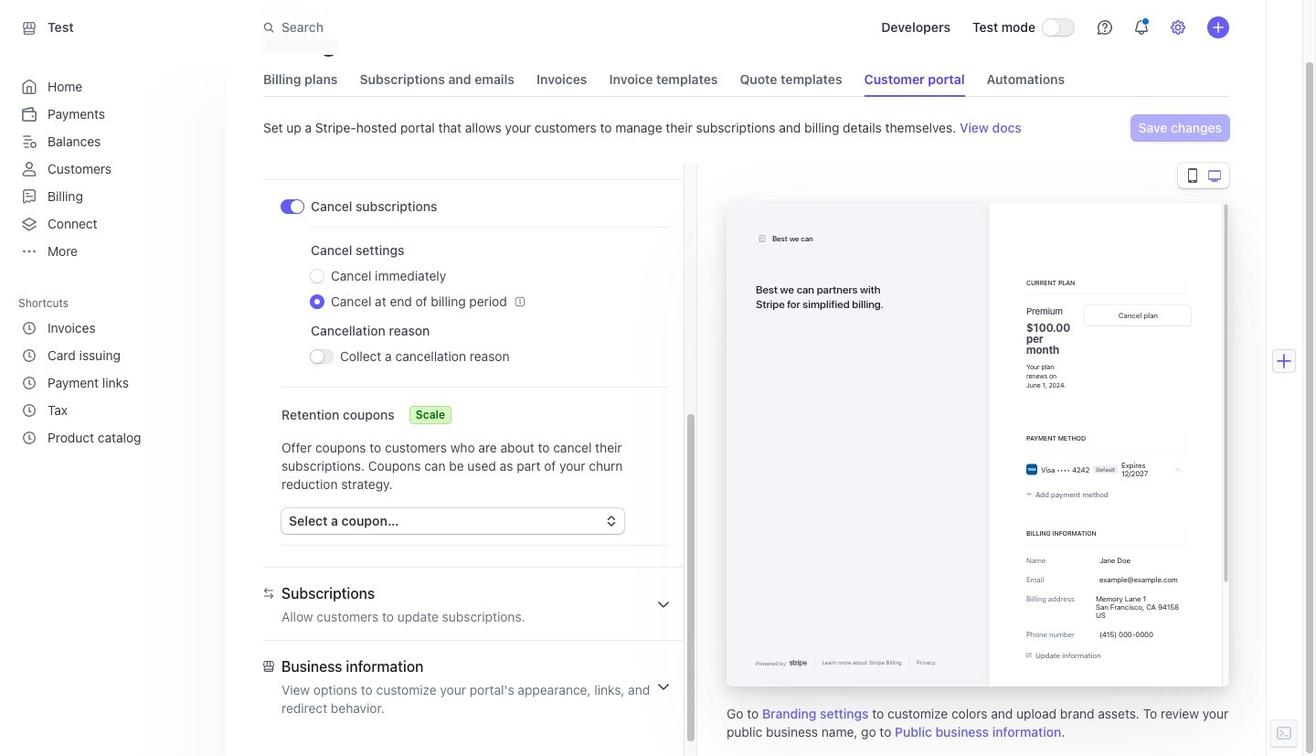 Task type: vqa. For each thing, say whether or not it's contained in the screenshot.
tab list
yes



Task type: describe. For each thing, give the bounding box(es) containing it.
settings image
[[1171, 20, 1186, 35]]

Test mode checkbox
[[1043, 19, 1074, 36]]

core navigation links element
[[18, 73, 208, 265]]

2 shortcuts element from the top
[[18, 314, 208, 452]]

manage shortcuts image
[[194, 297, 205, 308]]



Task type: locate. For each thing, give the bounding box(es) containing it.
tab list
[[263, 63, 1065, 96]]

stripe image
[[790, 659, 807, 667]]

help image
[[1098, 20, 1113, 35]]

None search field
[[252, 11, 768, 44]]

notifications image
[[1134, 20, 1149, 35]]

shortcuts element
[[18, 290, 212, 452], [18, 314, 208, 452]]

1 shortcuts element from the top
[[18, 290, 212, 452]]

Search text field
[[252, 11, 768, 44]]



